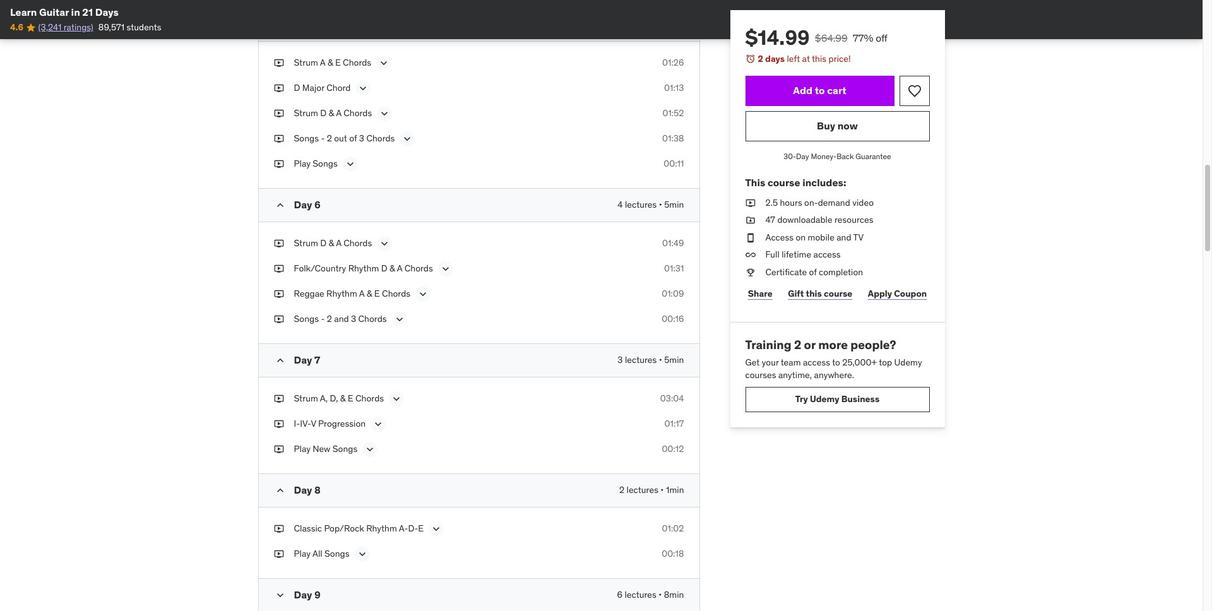 Task type: vqa. For each thing, say whether or not it's contained in the screenshot.
topmost Make
no



Task type: locate. For each thing, give the bounding box(es) containing it.
1 vertical spatial 5min
[[665, 354, 684, 366]]

folk/country
[[294, 263, 346, 274]]

tv
[[854, 232, 864, 243]]

xsmall image left the major at the left top of page
[[274, 82, 284, 94]]

small image
[[274, 199, 286, 211]]

0 vertical spatial course
[[768, 176, 801, 189]]

and down 'reggae rhythm a & e chords'
[[334, 313, 349, 324]]

01:09
[[662, 288, 684, 299]]

1 vertical spatial strum d & a chords
[[294, 237, 372, 249]]

a up d major chord
[[320, 57, 326, 68]]

• left 1min
[[661, 484, 664, 496]]

resources
[[835, 214, 874, 226]]

e right a-
[[418, 523, 424, 534]]

e
[[335, 57, 341, 68], [374, 288, 380, 299], [348, 393, 354, 404], [418, 523, 424, 534]]

buy now button
[[746, 111, 930, 141]]

learn guitar in 21 days
[[10, 6, 119, 18]]

this right gift at top right
[[806, 288, 822, 299]]

strum left a,
[[294, 393, 318, 404]]

xsmall image left play songs
[[274, 158, 284, 170]]

to
[[815, 84, 825, 97], [833, 357, 841, 368]]

1 vertical spatial play
[[294, 443, 311, 455]]

access inside training 2 or more people? get your team access to 25,000+ top udemy courses anytime, anywhere.
[[803, 357, 831, 368]]

students
[[127, 22, 161, 33]]

chord
[[327, 82, 351, 93]]

0 vertical spatial rhythm
[[348, 263, 379, 274]]

to inside button
[[815, 84, 825, 97]]

xsmall image for songs - 2 out of 3 chords
[[274, 132, 284, 145]]

1 small image from the top
[[274, 354, 286, 367]]

songs right all
[[325, 548, 350, 559]]

0 vertical spatial to
[[815, 84, 825, 97]]

i-
[[294, 418, 300, 429]]

xsmall image
[[274, 107, 284, 120], [746, 197, 756, 209], [274, 288, 284, 300], [274, 393, 284, 405], [274, 418, 284, 430], [274, 443, 284, 456]]

day for day 8
[[294, 484, 312, 496]]

d down d major chord
[[320, 107, 327, 119]]

1 5min from the top
[[665, 199, 684, 210]]

strum for folk/country
[[294, 237, 318, 249]]

0 horizontal spatial to
[[815, 84, 825, 97]]

& up 'reggae rhythm a & e chords'
[[390, 263, 395, 274]]

0 horizontal spatial udemy
[[810, 394, 840, 405]]

xsmall image left strum a & e chords
[[274, 57, 284, 69]]

0 vertical spatial access
[[814, 249, 841, 260]]

1 vertical spatial course
[[824, 288, 853, 299]]

lectures
[[625, 199, 657, 210], [625, 354, 657, 366], [627, 484, 659, 496], [625, 589, 657, 601]]

songs up play songs
[[294, 132, 319, 144]]

xsmall image down small image
[[274, 237, 284, 250]]

3 strum from the top
[[294, 237, 318, 249]]

day for day 6
[[294, 198, 312, 211]]

udemy right 'top'
[[895, 357, 923, 368]]

show lecture description image for play songs
[[344, 158, 357, 170]]

small image left day 8
[[274, 484, 286, 497]]

more
[[819, 337, 848, 352]]

a up 'reggae rhythm a & e chords'
[[397, 263, 403, 274]]

share button
[[746, 281, 776, 307]]

01:26
[[663, 57, 684, 68]]

show lecture description image for d major chord
[[357, 82, 370, 95]]

3
[[359, 132, 364, 144], [351, 313, 356, 324], [618, 354, 623, 366]]

• right 4
[[659, 199, 663, 210]]

0 vertical spatial strum d & a chords
[[294, 107, 372, 119]]

show lecture description image
[[357, 82, 370, 95], [401, 132, 414, 145], [379, 237, 391, 250], [417, 288, 430, 300], [393, 313, 406, 326], [364, 443, 377, 456], [356, 548, 369, 561]]

udemy right try
[[810, 394, 840, 405]]

a down folk/country rhythm d & a chords
[[359, 288, 365, 299]]

1 vertical spatial access
[[803, 357, 831, 368]]

• left '8min'
[[659, 589, 662, 601]]

rhythm up songs - 2 and 3 chords
[[327, 288, 357, 299]]

of right out
[[349, 132, 357, 144]]

d
[[294, 82, 300, 93], [320, 107, 327, 119], [320, 237, 327, 249], [381, 263, 388, 274]]

show lecture description image for play all songs
[[356, 548, 369, 561]]

songs down out
[[313, 158, 338, 169]]

1 vertical spatial udemy
[[810, 394, 840, 405]]

strum up the major at the left top of page
[[294, 57, 318, 68]]

day left 9
[[294, 589, 312, 601]]

downloadable
[[778, 214, 833, 226]]

2 play from the top
[[294, 443, 311, 455]]

0 vertical spatial -
[[321, 132, 325, 144]]

2 down 'reggae rhythm a & e chords'
[[327, 313, 332, 324]]

d,
[[330, 393, 338, 404]]

day for day 7
[[294, 354, 312, 366]]

play left all
[[294, 548, 311, 559]]

30-day money-back guarantee
[[784, 151, 892, 161]]

mobile
[[808, 232, 835, 243]]

xsmall image
[[274, 57, 284, 69], [274, 82, 284, 94], [274, 132, 284, 145], [274, 158, 284, 170], [746, 214, 756, 227], [746, 232, 756, 244], [274, 237, 284, 250], [746, 249, 756, 261], [274, 263, 284, 275], [746, 267, 756, 279], [274, 313, 284, 326], [274, 523, 284, 535], [274, 548, 284, 560]]

show lecture description image for i-iv-v progression
[[372, 418, 385, 431]]

access down or
[[803, 357, 831, 368]]

show lecture description image for songs - 2 and 3 chords
[[393, 313, 406, 326]]

day left money-
[[797, 151, 810, 161]]

rhythm left a-
[[366, 523, 397, 534]]

small image for day 9
[[274, 589, 286, 602]]

2 lectures • 1min
[[620, 484, 684, 496]]

5min
[[665, 199, 684, 210], [665, 354, 684, 366]]

0 horizontal spatial and
[[334, 313, 349, 324]]

classic
[[294, 523, 322, 534]]

d up 'reggae rhythm a & e chords'
[[381, 263, 388, 274]]

strum down the major at the left top of page
[[294, 107, 318, 119]]

2 horizontal spatial 3
[[618, 354, 623, 366]]

1 vertical spatial to
[[833, 357, 841, 368]]

strum a & e chords
[[294, 57, 372, 68]]

xsmall image left out
[[274, 132, 284, 145]]

d left the major at the left top of page
[[294, 82, 300, 93]]

0 horizontal spatial course
[[768, 176, 801, 189]]

5min up the 03:04
[[665, 354, 684, 366]]

0 vertical spatial 3
[[359, 132, 364, 144]]

rhythm
[[348, 263, 379, 274], [327, 288, 357, 299], [366, 523, 397, 534]]

1 horizontal spatial 3
[[359, 132, 364, 144]]

1 vertical spatial -
[[321, 313, 325, 324]]

and left tv
[[837, 232, 852, 243]]

of down full lifetime access
[[809, 267, 817, 278]]

now
[[838, 119, 858, 132]]

2 5min from the top
[[665, 354, 684, 366]]

show lecture description image
[[378, 57, 390, 69], [379, 107, 391, 120], [344, 158, 357, 170], [439, 263, 452, 275], [390, 393, 403, 405], [372, 418, 385, 431], [430, 523, 443, 535]]

$14.99
[[746, 25, 810, 51]]

small image for day 7
[[274, 354, 286, 367]]

xsmall image for strum a & e chords
[[274, 57, 284, 69]]

access
[[814, 249, 841, 260], [803, 357, 831, 368]]

all
[[313, 548, 323, 559]]

25,000+
[[843, 357, 878, 368]]

1 vertical spatial and
[[334, 313, 349, 324]]

2 small image from the top
[[274, 484, 286, 497]]

days
[[766, 53, 785, 64]]

3 lectures • 5min
[[618, 354, 684, 366]]

wishlist image
[[907, 83, 923, 98]]

anywhere.
[[815, 369, 855, 381]]

strum for i-
[[294, 393, 318, 404]]

6 right small image
[[315, 198, 321, 211]]

1 vertical spatial rhythm
[[327, 288, 357, 299]]

2 strum d & a chords from the top
[[294, 237, 372, 249]]

0 vertical spatial play
[[294, 158, 311, 169]]

to left cart
[[815, 84, 825, 97]]

course down the completion
[[824, 288, 853, 299]]

1 play from the top
[[294, 158, 311, 169]]

e down folk/country rhythm d & a chords
[[374, 288, 380, 299]]

back
[[837, 151, 854, 161]]

1 - from the top
[[321, 132, 325, 144]]

strum d & a chords down chord
[[294, 107, 372, 119]]

a up folk/country
[[336, 237, 342, 249]]

xsmall image left folk/country
[[274, 263, 284, 275]]

course
[[768, 176, 801, 189], [824, 288, 853, 299]]

2 left out
[[327, 132, 332, 144]]

small image left day 9
[[274, 589, 286, 602]]

strum d & a chords up folk/country
[[294, 237, 372, 249]]

major
[[302, 82, 325, 93]]

xsmall image left 47
[[746, 214, 756, 227]]

buy now
[[817, 119, 858, 132]]

course up hours
[[768, 176, 801, 189]]

group
[[259, 0, 700, 7]]

0 horizontal spatial 6
[[315, 198, 321, 211]]

4 lectures • 5min
[[618, 199, 684, 210]]

small image
[[274, 354, 286, 367], [274, 484, 286, 497], [274, 589, 286, 602]]

8
[[315, 484, 321, 496]]

7
[[315, 354, 320, 366]]

strum up folk/country
[[294, 237, 318, 249]]

show lecture description image for strum d & a chords
[[379, 107, 391, 120]]

this right at
[[812, 53, 827, 64]]

play up day 6 at left top
[[294, 158, 311, 169]]

• up the 03:04
[[659, 354, 663, 366]]

d-
[[408, 523, 418, 534]]

5min up 01:49
[[665, 199, 684, 210]]

a down chord
[[336, 107, 342, 119]]

xsmall image left all
[[274, 548, 284, 560]]

gift this course
[[788, 288, 853, 299]]

on-
[[805, 197, 818, 208]]

strum for d
[[294, 57, 318, 68]]

1 horizontal spatial of
[[809, 267, 817, 278]]

6
[[315, 198, 321, 211], [617, 589, 623, 601]]

play left new
[[294, 443, 311, 455]]

left
[[787, 53, 800, 64]]

1 horizontal spatial and
[[837, 232, 852, 243]]

4 strum from the top
[[294, 393, 318, 404]]

e right d, at the bottom left of page
[[348, 393, 354, 404]]

reggae
[[294, 288, 325, 299]]

-
[[321, 132, 325, 144], [321, 313, 325, 324]]

1 vertical spatial 6
[[617, 589, 623, 601]]

strum d & a chords
[[294, 107, 372, 119], [294, 237, 372, 249]]

2 vertical spatial small image
[[274, 589, 286, 602]]

day for day 9
[[294, 589, 312, 601]]

0 vertical spatial and
[[837, 232, 852, 243]]

3 small image from the top
[[274, 589, 286, 602]]

3 play from the top
[[294, 548, 311, 559]]

2.5 hours on-demand video
[[766, 197, 874, 208]]

xsmall image left songs - 2 and 3 chords
[[274, 313, 284, 326]]

xsmall image for play songs
[[274, 158, 284, 170]]

2 - from the top
[[321, 313, 325, 324]]

day right small image
[[294, 198, 312, 211]]

0 vertical spatial 5min
[[665, 199, 684, 210]]

chords
[[343, 57, 372, 68], [344, 107, 372, 119], [367, 132, 395, 144], [344, 237, 372, 249], [405, 263, 433, 274], [382, 288, 411, 299], [358, 313, 387, 324], [356, 393, 384, 404]]

1 strum d & a chords from the top
[[294, 107, 372, 119]]

xsmall image left classic
[[274, 523, 284, 535]]

small image left day 7
[[274, 354, 286, 367]]

0 vertical spatial udemy
[[895, 357, 923, 368]]

0 horizontal spatial 3
[[351, 313, 356, 324]]

$14.99 $64.99 77% off
[[746, 25, 888, 51]]

day left 7
[[294, 354, 312, 366]]

& down folk/country rhythm d & a chords
[[367, 288, 372, 299]]

and
[[837, 232, 852, 243], [334, 313, 349, 324]]

2 right alarm image
[[758, 53, 764, 64]]

play for play songs
[[294, 158, 311, 169]]

includes:
[[803, 176, 847, 189]]

day left 8
[[294, 484, 312, 496]]

play new songs
[[294, 443, 358, 455]]

on
[[796, 232, 806, 243]]

xsmall image left access
[[746, 232, 756, 244]]

xsmall image for folk/country rhythm d & a chords
[[274, 263, 284, 275]]

rhythm up 'reggae rhythm a & e chords'
[[348, 263, 379, 274]]

6 left '8min'
[[617, 589, 623, 601]]

1 strum from the top
[[294, 57, 318, 68]]

strum d & a chords for 01:49
[[294, 237, 372, 249]]

2 vertical spatial play
[[294, 548, 311, 559]]

play for play new songs
[[294, 443, 311, 455]]

iv-
[[300, 418, 311, 429]]

01:31
[[665, 263, 684, 274]]

1 horizontal spatial udemy
[[895, 357, 923, 368]]

access down mobile
[[814, 249, 841, 260]]

to up anywhere.
[[833, 357, 841, 368]]

0 vertical spatial of
[[349, 132, 357, 144]]

play
[[294, 158, 311, 169], [294, 443, 311, 455], [294, 548, 311, 559]]

songs - 2 out of 3 chords
[[294, 132, 395, 144]]

2 vertical spatial rhythm
[[366, 523, 397, 534]]

1 horizontal spatial to
[[833, 357, 841, 368]]

- left out
[[321, 132, 325, 144]]

show lecture description image for strum d & a chords
[[379, 237, 391, 250]]

- down reggae
[[321, 313, 325, 324]]

2 left or
[[795, 337, 802, 352]]

1 vertical spatial small image
[[274, 484, 286, 497]]

& right d, at the bottom left of page
[[340, 393, 346, 404]]

•
[[659, 199, 663, 210], [659, 354, 663, 366], [661, 484, 664, 496], [659, 589, 662, 601]]

& up d major chord
[[328, 57, 333, 68]]

1 horizontal spatial 6
[[617, 589, 623, 601]]

rhythm for a
[[327, 288, 357, 299]]

try
[[796, 394, 808, 405]]

show lecture description image for reggae rhythm a & e chords
[[417, 288, 430, 300]]

0 vertical spatial small image
[[274, 354, 286, 367]]



Task type: describe. For each thing, give the bounding box(es) containing it.
xsmall image for play new songs
[[274, 443, 284, 456]]

anytime,
[[779, 369, 812, 381]]

9
[[315, 589, 321, 601]]

00:16
[[662, 313, 684, 324]]

try udemy business link
[[746, 387, 930, 412]]

apply coupon button
[[866, 281, 930, 307]]

xsmall image up share
[[746, 267, 756, 279]]

xsmall image for d major chord
[[274, 82, 284, 94]]

xsmall image for reggae rhythm a & e chords
[[274, 288, 284, 300]]

2 strum from the top
[[294, 107, 318, 119]]

d major chord
[[294, 82, 351, 93]]

01:52
[[663, 107, 684, 119]]

xsmall image for songs - 2 and 3 chords
[[274, 313, 284, 326]]

47 downloadable resources
[[766, 214, 874, 226]]

xsmall image for strum d & a chords
[[274, 107, 284, 120]]

• for day 9
[[659, 589, 662, 601]]

price!
[[829, 53, 851, 64]]

1 vertical spatial of
[[809, 267, 817, 278]]

00:18
[[662, 548, 684, 559]]

v
[[311, 418, 316, 429]]

folk/country rhythm d & a chords
[[294, 263, 433, 274]]

show lecture description image for folk/country rhythm d & a chords
[[439, 263, 452, 275]]

(3,241 ratings)
[[38, 22, 93, 33]]

xsmall image for classic pop/rock rhythm a-d-e
[[274, 523, 284, 535]]

this
[[746, 176, 766, 189]]

e up chord
[[335, 57, 341, 68]]

lectures for 8
[[627, 484, 659, 496]]

2 vertical spatial 3
[[618, 354, 623, 366]]

learn
[[10, 6, 37, 18]]

show lecture description image for play new songs
[[364, 443, 377, 456]]

00:11
[[664, 158, 684, 169]]

30-
[[784, 151, 797, 161]]

rhythm for d
[[348, 263, 379, 274]]

89,571 students
[[98, 22, 161, 33]]

0 horizontal spatial of
[[349, 132, 357, 144]]

1 horizontal spatial course
[[824, 288, 853, 299]]

apply coupon
[[868, 288, 927, 299]]

89,571
[[98, 22, 125, 33]]

to inside training 2 or more people? get your team access to 25,000+ top udemy courses anytime, anywhere.
[[833, 357, 841, 368]]

& up folk/country
[[329, 237, 334, 249]]

songs down reggae
[[294, 313, 319, 324]]

lifetime
[[782, 249, 812, 260]]

xsmall image for play all songs
[[274, 548, 284, 560]]

and for 3
[[334, 313, 349, 324]]

lectures for 6
[[625, 199, 657, 210]]

songs - 2 and 3 chords
[[294, 313, 387, 324]]

play songs
[[294, 158, 338, 169]]

xsmall image for i-iv-v progression
[[274, 418, 284, 430]]

access
[[766, 232, 794, 243]]

play for play all songs
[[294, 548, 311, 559]]

certificate of completion
[[766, 267, 864, 278]]

• for day 7
[[659, 354, 663, 366]]

1 vertical spatial this
[[806, 288, 822, 299]]

• for day 6
[[659, 199, 663, 210]]

2 days left at this price!
[[758, 53, 851, 64]]

add to cart button
[[746, 76, 895, 106]]

lectures for 9
[[625, 589, 657, 601]]

day 8
[[294, 484, 321, 496]]

01:02
[[662, 523, 684, 534]]

team
[[781, 357, 801, 368]]

gift
[[788, 288, 804, 299]]

(3,241
[[38, 22, 61, 33]]

01:38
[[663, 132, 684, 144]]

at
[[803, 53, 810, 64]]

5min for day 6
[[665, 199, 684, 210]]

full
[[766, 249, 780, 260]]

show lecture description image for classic pop/rock rhythm a-d-e
[[430, 523, 443, 535]]

money-
[[811, 151, 837, 161]]

small image for day 8
[[274, 484, 286, 497]]

days
[[95, 6, 119, 18]]

courses
[[746, 369, 777, 381]]

d up folk/country
[[320, 237, 327, 249]]

day 7
[[294, 354, 320, 366]]

add to cart
[[794, 84, 847, 97]]

ratings)
[[64, 22, 93, 33]]

coupon
[[895, 288, 927, 299]]

00:12
[[662, 443, 684, 455]]

show lecture description image for strum a, d, & e chords
[[390, 393, 403, 405]]

access on mobile and tv
[[766, 232, 864, 243]]

buy
[[817, 119, 836, 132]]

5min for day 7
[[665, 354, 684, 366]]

xsmall image for strum a, d, & e chords
[[274, 393, 284, 405]]

& down chord
[[329, 107, 334, 119]]

strum d & a chords for 01:52
[[294, 107, 372, 119]]

show lecture description image for strum a & e chords
[[378, 57, 390, 69]]

01:13
[[665, 82, 684, 93]]

day 6
[[294, 198, 321, 211]]

try udemy business
[[796, 394, 880, 405]]

completion
[[819, 267, 864, 278]]

and for tv
[[837, 232, 852, 243]]

47
[[766, 214, 776, 226]]

a-
[[399, 523, 408, 534]]

xsmall image left full
[[746, 249, 756, 261]]

03:04
[[661, 393, 684, 404]]

$64.99
[[815, 32, 848, 44]]

show lecture description image for songs - 2 out of 3 chords
[[401, 132, 414, 145]]

reggae rhythm a & e chords
[[294, 288, 411, 299]]

1 vertical spatial 3
[[351, 313, 356, 324]]

video
[[853, 197, 874, 208]]

out
[[334, 132, 347, 144]]

strum a, d, & e chords
[[294, 393, 384, 404]]

2 left 1min
[[620, 484, 625, 496]]

full lifetime access
[[766, 249, 841, 260]]

xsmall image for strum d & a chords
[[274, 237, 284, 250]]

udemy inside training 2 or more people? get your team access to 25,000+ top udemy courses anytime, anywhere.
[[895, 357, 923, 368]]

2 inside training 2 or more people? get your team access to 25,000+ top udemy courses anytime, anywhere.
[[795, 337, 802, 352]]

lectures for 7
[[625, 354, 657, 366]]

0 vertical spatial this
[[812, 53, 827, 64]]

play all songs
[[294, 548, 350, 559]]

01:17
[[665, 418, 684, 429]]

songs right new
[[333, 443, 358, 455]]

hours
[[780, 197, 803, 208]]

01:49
[[663, 237, 684, 249]]

a,
[[320, 393, 328, 404]]

new
[[313, 443, 331, 455]]

i-iv-v progression
[[294, 418, 366, 429]]

your
[[762, 357, 779, 368]]

alarm image
[[746, 54, 756, 64]]

0 vertical spatial 6
[[315, 198, 321, 211]]

• for day 8
[[661, 484, 664, 496]]

- for out
[[321, 132, 325, 144]]

guarantee
[[856, 151, 892, 161]]

demand
[[818, 197, 851, 208]]

progression
[[318, 418, 366, 429]]

business
[[842, 394, 880, 405]]

- for and
[[321, 313, 325, 324]]



